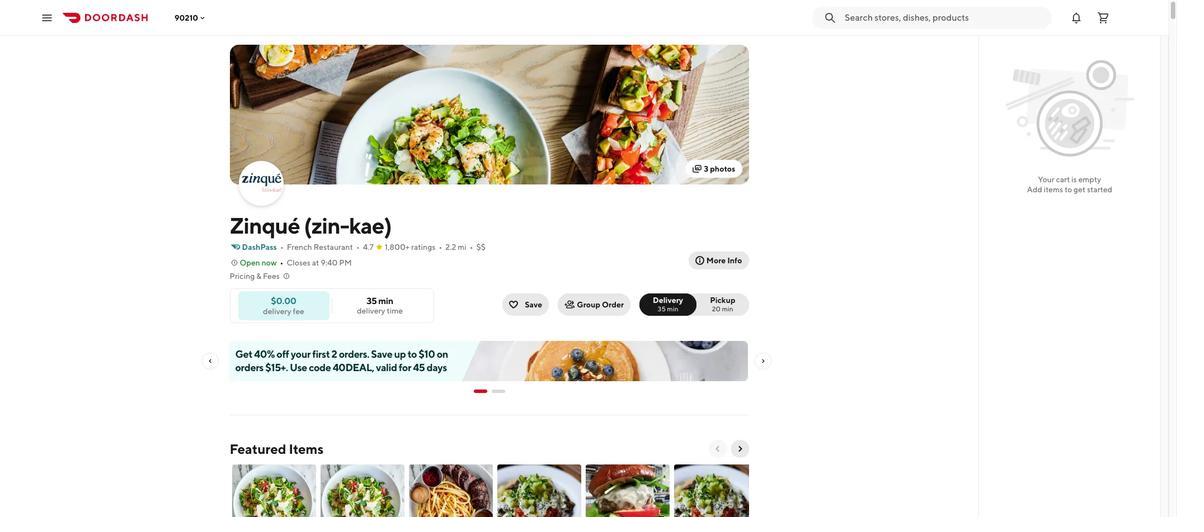 Task type: locate. For each thing, give the bounding box(es) containing it.
order methods option group
[[640, 294, 749, 316]]

valid
[[376, 362, 397, 374]]

delivery 35 min
[[653, 296, 684, 314]]

save inside get 40% off your first 2 orders. save up to $10 on orders $15+.  use code 40deal, valid for 45 days
[[371, 349, 393, 361]]

save left group
[[525, 301, 543, 310]]

to
[[1066, 185, 1073, 194], [408, 349, 417, 361]]

0 horizontal spatial 35
[[367, 296, 377, 307]]

2.2 mi • $$
[[446, 243, 486, 252]]

•
[[280, 243, 284, 252], [357, 243, 360, 252], [439, 243, 442, 252], [470, 243, 473, 252], [280, 259, 284, 268]]

save up valid
[[371, 349, 393, 361]]

35 inside "35 min delivery time"
[[367, 296, 377, 307]]

zinqué (zin-kae) image
[[230, 45, 749, 185], [240, 162, 282, 205]]

35 right order
[[658, 305, 666, 314]]

min
[[379, 296, 393, 307], [668, 305, 679, 314], [723, 305, 734, 314]]

• right mi
[[470, 243, 473, 252]]

featured
[[230, 442, 286, 457]]

2 delivery from the left
[[263, 307, 291, 316]]

pricing & fees
[[230, 272, 280, 281]]

1 horizontal spatial save
[[525, 301, 543, 310]]

save
[[525, 301, 543, 310], [371, 349, 393, 361]]

open
[[240, 259, 260, 268]]

pickup 20 min
[[711, 296, 736, 314]]

order
[[602, 301, 624, 310]]

3 photos
[[704, 165, 736, 174]]

fees
[[263, 272, 280, 281]]

now
[[262, 259, 277, 268]]

40deal,
[[333, 362, 375, 374]]

1 vertical spatial save
[[371, 349, 393, 361]]

• left french
[[280, 243, 284, 252]]

0 horizontal spatial save
[[371, 349, 393, 361]]

your
[[291, 349, 311, 361]]

2.2
[[446, 243, 456, 252]]

9:40
[[321, 259, 338, 268]]

0 vertical spatial to
[[1066, 185, 1073, 194]]

save inside button
[[525, 301, 543, 310]]

at
[[312, 259, 319, 268]]

1 horizontal spatial to
[[1066, 185, 1073, 194]]

delivery
[[653, 296, 684, 305]]

0 horizontal spatial grilled salmon plate (gf) image
[[497, 465, 581, 518]]

to right up
[[408, 349, 417, 361]]

to inside your cart is empty add items to get started
[[1066, 185, 1073, 194]]

delivery inside "35 min delivery time"
[[357, 307, 385, 316]]

min inside pickup 20 min
[[723, 305, 734, 314]]

is
[[1072, 175, 1078, 184]]

1,800+ ratings •
[[385, 243, 442, 252]]

dashpass
[[242, 243, 277, 252]]

zinqué (zin-kae)
[[230, 213, 392, 239]]

code
[[309, 362, 331, 374]]

group order button
[[558, 294, 631, 316]]

$15+.
[[265, 362, 288, 374]]

days
[[427, 362, 447, 374]]

to left the get
[[1066, 185, 1073, 194]]

35 left time
[[367, 296, 377, 307]]

delivery down $0.00
[[263, 307, 291, 316]]

1 horizontal spatial 35
[[658, 305, 666, 314]]

min left the 20
[[668, 305, 679, 314]]

3
[[704, 165, 709, 174]]

4.7
[[363, 243, 374, 252]]

1 vertical spatial to
[[408, 349, 417, 361]]

$0.00
[[271, 296, 297, 307]]

0 horizontal spatial delivery
[[263, 307, 291, 316]]

None radio
[[690, 294, 749, 316]]

featured items heading
[[230, 441, 324, 459]]

1 delivery from the left
[[357, 307, 385, 316]]

$0.00 delivery fee
[[263, 296, 305, 316]]

delivery
[[357, 307, 385, 316], [263, 307, 291, 316]]

empty
[[1079, 175, 1102, 184]]

90210 button
[[175, 13, 207, 22]]

featured items
[[230, 442, 324, 457]]

min inside delivery 35 min
[[668, 305, 679, 314]]

min right the 20
[[723, 305, 734, 314]]

up
[[394, 349, 406, 361]]

cart
[[1057, 175, 1071, 184]]

1 grilled salmon plate (gf) image from the left
[[497, 465, 581, 518]]

french restaurant
[[287, 243, 353, 252]]

info
[[728, 256, 743, 265]]

0 vertical spatial save
[[525, 301, 543, 310]]

2 horizontal spatial min
[[723, 305, 734, 314]]

orders
[[235, 362, 264, 374]]

zinqué
[[230, 213, 300, 239]]

orders.
[[339, 349, 370, 361]]

1 horizontal spatial grilled salmon plate (gf) image
[[674, 465, 758, 518]]

• right now
[[280, 259, 284, 268]]

items
[[1045, 185, 1064, 194]]

None radio
[[640, 294, 697, 316]]

1 horizontal spatial min
[[668, 305, 679, 314]]

delivery left time
[[357, 307, 385, 316]]

(zin-
[[304, 213, 349, 239]]

35 min delivery time
[[357, 296, 403, 316]]

grass fed beef burger & fries image
[[586, 465, 670, 518]]

started
[[1088, 185, 1113, 194]]

0 horizontal spatial min
[[379, 296, 393, 307]]

Store search: begin typing to search for stores available on DoorDash text field
[[845, 11, 1046, 24]]

for
[[399, 362, 412, 374]]

min down '1,800+'
[[379, 296, 393, 307]]

grilled salmon plate (gf) image
[[497, 465, 581, 518], [674, 465, 758, 518]]

0 horizontal spatial to
[[408, 349, 417, 361]]

1 horizontal spatial delivery
[[357, 307, 385, 316]]

0 items, open order cart image
[[1097, 11, 1111, 24]]

35
[[367, 296, 377, 307], [658, 305, 666, 314]]



Task type: vqa. For each thing, say whether or not it's contained in the screenshot.
Choose your plan
no



Task type: describe. For each thing, give the bounding box(es) containing it.
pricing
[[230, 272, 255, 281]]

none radio containing pickup
[[690, 294, 749, 316]]

open menu image
[[40, 11, 54, 24]]

delivery inside $0.00 delivery fee
[[263, 307, 291, 316]]

none radio containing delivery
[[640, 294, 697, 316]]

ratings
[[411, 243, 436, 252]]

more info button
[[689, 252, 749, 270]]

closes
[[287, 259, 311, 268]]

restaurant
[[314, 243, 353, 252]]

2
[[332, 349, 337, 361]]

next button of carousel image
[[736, 445, 745, 454]]

photos
[[711, 165, 736, 174]]

group
[[577, 301, 601, 310]]

dashpass •
[[242, 243, 284, 252]]

notification bell image
[[1070, 11, 1084, 24]]

• left 2.2
[[439, 243, 442, 252]]

to inside get 40% off your first 2 orders. save up to $10 on orders $15+.  use code 40deal, valid for 45 days
[[408, 349, 417, 361]]

$10
[[419, 349, 435, 361]]

select promotional banner element
[[474, 382, 505, 402]]

pickup
[[711, 296, 736, 305]]

open now
[[240, 259, 277, 268]]

french
[[287, 243, 312, 252]]

pricing & fees button
[[230, 271, 291, 282]]

2 grilled salmon plate (gf) image from the left
[[674, 465, 758, 518]]

1,800+
[[385, 243, 410, 252]]

time
[[387, 307, 403, 316]]

get
[[1074, 185, 1086, 194]]

use
[[290, 362, 307, 374]]

items
[[289, 442, 324, 457]]

• left 4.7
[[357, 243, 360, 252]]

$$
[[477, 243, 486, 252]]

le bowl (gf) image
[[321, 465, 405, 518]]

min for pickup
[[723, 305, 734, 314]]

off
[[277, 349, 289, 361]]

on
[[437, 349, 448, 361]]

fee
[[293, 307, 305, 316]]

min inside "35 min delivery time"
[[379, 296, 393, 307]]

min for delivery
[[668, 305, 679, 314]]

• closes at 9:40 pm
[[280, 259, 352, 268]]

get
[[235, 349, 253, 361]]

previous button of carousel image
[[714, 445, 723, 454]]

your cart is empty add items to get started
[[1028, 175, 1113, 194]]

more
[[707, 256, 726, 265]]

&
[[257, 272, 262, 281]]

3 photos button
[[687, 160, 743, 178]]

45
[[413, 362, 425, 374]]

more info
[[707, 256, 743, 265]]

90210
[[175, 13, 198, 22]]

20
[[713, 305, 721, 314]]

get 40% off your first 2 orders. save up to $10 on orders $15+.  use code 40deal, valid for 45 days
[[235, 349, 448, 374]]

40%
[[254, 349, 275, 361]]

35 inside delivery 35 min
[[658, 305, 666, 314]]

le bowl image
[[232, 465, 316, 518]]

your
[[1039, 175, 1055, 184]]

pm
[[339, 259, 352, 268]]

group order
[[577, 301, 624, 310]]

steak frites image
[[409, 465, 493, 518]]

first
[[313, 349, 330, 361]]

add
[[1028, 185, 1043, 194]]

mi
[[458, 243, 467, 252]]

kae)
[[349, 213, 392, 239]]

save button
[[503, 294, 549, 316]]



